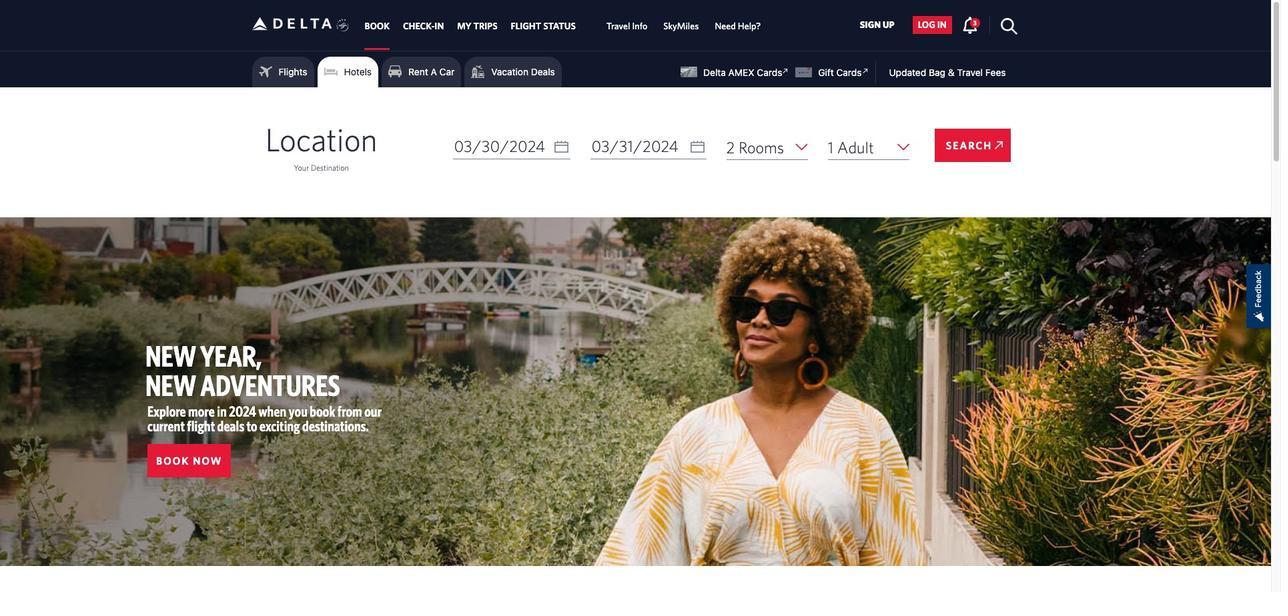 Task type: locate. For each thing, give the bounding box(es) containing it.
search button
[[935, 129, 1011, 162]]

updated
[[889, 67, 927, 78]]

deals
[[217, 418, 244, 435]]

travel left info
[[607, 21, 630, 32]]

my
[[457, 21, 472, 32]]

None date field
[[453, 134, 570, 160], [590, 134, 706, 160], [453, 134, 570, 160], [590, 134, 706, 160]]

1 horizontal spatial book
[[365, 21, 390, 32]]

0 horizontal spatial book
[[156, 455, 190, 467]]

log in
[[918, 20, 947, 30]]

0 horizontal spatial travel
[[607, 21, 630, 32]]

hotels
[[344, 66, 372, 77]]

this link opens another site in a new window that may not follow the same accessibility policies as delta air lines. image
[[780, 65, 792, 77], [859, 65, 872, 77]]

cards right gift
[[837, 67, 862, 78]]

current
[[147, 418, 185, 435]]

in inside button
[[938, 20, 947, 30]]

our
[[364, 403, 382, 420]]

need help?
[[715, 21, 761, 32]]

info
[[632, 21, 648, 32]]

book right skyteam image
[[365, 21, 390, 32]]

0 horizontal spatial this link opens another site in a new window that may not follow the same accessibility policies as delta air lines. image
[[780, 65, 792, 77]]

in
[[435, 21, 444, 32]]

more
[[188, 403, 215, 420]]

0 vertical spatial in
[[938, 20, 947, 30]]

amex
[[729, 67, 755, 78]]

up
[[883, 20, 895, 30]]

from
[[338, 403, 362, 420]]

explore
[[147, 403, 186, 420]]

tab list
[[358, 0, 769, 50]]

this link opens another site in a new window that may not follow the same accessibility policies as delta air lines. image inside gift cards link
[[859, 65, 872, 77]]

to
[[247, 418, 257, 435]]

vacation deals link
[[471, 62, 555, 82]]

when
[[259, 403, 287, 420]]

destinations.
[[302, 418, 369, 435]]

sign
[[860, 20, 881, 30]]

book for book now
[[156, 455, 190, 467]]

cards right amex
[[757, 67, 782, 78]]

new
[[145, 339, 196, 373], [145, 368, 196, 402]]

vacation
[[491, 66, 529, 77]]

2 cards from the left
[[837, 67, 862, 78]]

year,
[[200, 339, 262, 373]]

1 this link opens another site in a new window that may not follow the same accessibility policies as delta air lines. image from the left
[[780, 65, 792, 77]]

this link opens another site in a new window that may not follow the same accessibility policies as delta air lines. image left gift
[[780, 65, 792, 77]]

this link opens another site in a new window that may not follow the same accessibility policies as delta air lines. image inside delta amex cards link
[[780, 65, 792, 77]]

2024
[[229, 403, 256, 420]]

sign up link
[[855, 16, 900, 34]]

this link opens another site in a new window that may not follow the same accessibility policies as delta air lines. image for delta amex cards
[[780, 65, 792, 77]]

cards
[[757, 67, 782, 78], [837, 67, 862, 78]]

help?
[[738, 21, 761, 32]]

skymiles link
[[664, 14, 699, 38]]

in inside explore more in 2024 when you book from our current flight deals to exciting destinations.
[[217, 403, 227, 420]]

1 horizontal spatial cards
[[837, 67, 862, 78]]

in
[[938, 20, 947, 30], [217, 403, 227, 420]]

1 new from the top
[[145, 339, 196, 373]]

updated bag & travel fees link
[[876, 67, 1006, 78]]

book left now
[[156, 455, 190, 467]]

log in button
[[913, 16, 952, 34]]

1 horizontal spatial this link opens another site in a new window that may not follow the same accessibility policies as delta air lines. image
[[859, 65, 872, 77]]

0 vertical spatial book
[[365, 21, 390, 32]]

this link opens another site in a new window that may not follow the same accessibility policies as delta air lines. image right gift
[[859, 65, 872, 77]]

0 horizontal spatial cards
[[757, 67, 782, 78]]

travel info
[[607, 21, 648, 32]]

0 horizontal spatial in
[[217, 403, 227, 420]]

1 vertical spatial book
[[156, 455, 190, 467]]

1 vertical spatial in
[[217, 403, 227, 420]]

travel right &
[[957, 67, 983, 78]]

flight
[[511, 21, 541, 32]]

location your destination
[[265, 121, 377, 172]]

2 new from the top
[[145, 368, 196, 402]]

1 vertical spatial travel
[[957, 67, 983, 78]]

book now link
[[147, 445, 231, 478]]

book
[[310, 403, 335, 420]]

you
[[289, 403, 308, 420]]

explore more in 2024 when you book from our current flight deals to exciting destinations. link
[[147, 403, 382, 435]]

skyteam image
[[336, 5, 349, 46]]

my trips
[[457, 21, 498, 32]]

in right log
[[938, 20, 947, 30]]

fees
[[986, 67, 1006, 78]]

delta amex cards
[[704, 67, 782, 78]]

book link
[[365, 14, 390, 38]]

flight status
[[511, 21, 576, 32]]

0 vertical spatial travel
[[607, 21, 630, 32]]

explore more in 2024 when you book from our current flight deals to exciting destinations.
[[147, 403, 382, 435]]

travel
[[607, 21, 630, 32], [957, 67, 983, 78]]

book
[[365, 21, 390, 32], [156, 455, 190, 467]]

2 this link opens another site in a new window that may not follow the same accessibility policies as delta air lines. image from the left
[[859, 65, 872, 77]]

1 horizontal spatial in
[[938, 20, 947, 30]]

in right more
[[217, 403, 227, 420]]

check-in link
[[403, 14, 444, 38]]

need help? link
[[715, 14, 761, 38]]

bag
[[929, 67, 946, 78]]

rent a car link
[[389, 62, 455, 82]]

1 cards from the left
[[757, 67, 782, 78]]



Task type: describe. For each thing, give the bounding box(es) containing it.
tab list containing book
[[358, 0, 769, 50]]

adventures
[[200, 368, 340, 402]]

this link opens another site in a new window that may not follow the same accessibility policies as delta air lines. image for gift cards
[[859, 65, 872, 77]]

book for book
[[365, 21, 390, 32]]

book now
[[156, 455, 223, 467]]

1 horizontal spatial travel
[[957, 67, 983, 78]]

skymiles
[[664, 21, 699, 32]]

sign up
[[860, 20, 895, 30]]

rent a car
[[409, 66, 455, 77]]

need
[[715, 21, 736, 32]]

log
[[918, 20, 936, 30]]

rent
[[409, 66, 428, 77]]

&
[[948, 67, 955, 78]]

search
[[946, 139, 993, 152]]

delta
[[704, 67, 726, 78]]

exciting
[[260, 418, 300, 435]]

a
[[431, 66, 437, 77]]

flights link
[[259, 62, 307, 82]]

now
[[193, 455, 223, 467]]

status
[[543, 21, 576, 32]]

updated bag & travel fees
[[889, 67, 1006, 78]]

flight status link
[[511, 14, 576, 38]]

new year, new adventures
[[145, 339, 340, 402]]

location
[[265, 121, 377, 158]]

vacation deals
[[491, 66, 555, 77]]

3 link
[[962, 16, 980, 33]]

3
[[973, 19, 977, 27]]

check-in
[[403, 21, 444, 32]]

your
[[294, 163, 309, 172]]

travel inside tab list
[[607, 21, 630, 32]]

flight
[[187, 418, 215, 435]]

gift cards
[[818, 67, 862, 78]]

travel info link
[[607, 14, 648, 38]]

deals
[[531, 66, 555, 77]]

destination
[[311, 163, 349, 172]]

gift
[[818, 67, 834, 78]]

check-
[[403, 21, 435, 32]]

flights
[[279, 66, 307, 77]]

gift cards link
[[796, 65, 872, 78]]

car
[[440, 66, 455, 77]]

my trips link
[[457, 14, 498, 38]]

hotels link
[[324, 62, 372, 82]]

delta amex cards link
[[681, 65, 792, 78]]

trips
[[474, 21, 498, 32]]

delta air lines image
[[252, 3, 332, 45]]



Task type: vqa. For each thing, say whether or not it's contained in the screenshot.
ADVENTURES
yes



